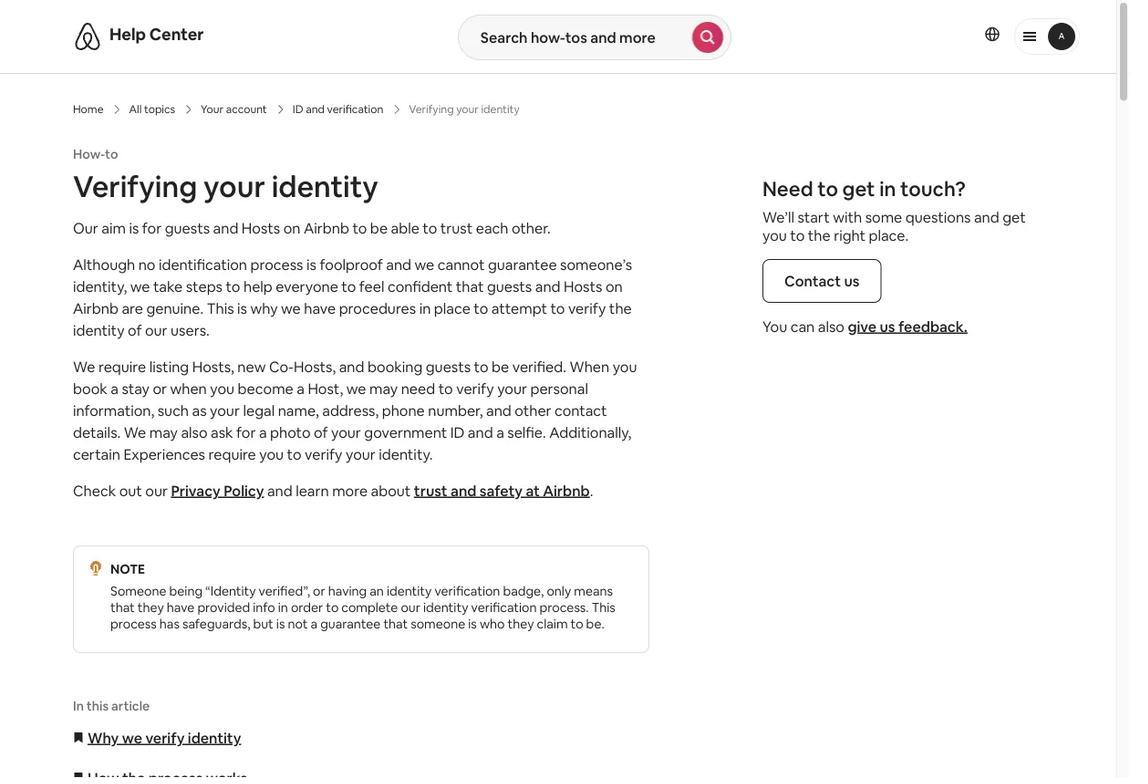 Task type: describe. For each thing, give the bounding box(es) containing it.
other.
[[512, 219, 551, 237]]

"identity
[[205, 583, 256, 600]]

.
[[590, 481, 594, 500]]

1 vertical spatial we
[[124, 423, 146, 442]]

a up 'name,'
[[297, 379, 305, 398]]

phone
[[382, 401, 425, 420]]

how-to
[[73, 146, 118, 162]]

why
[[251, 299, 278, 318]]

legal
[[243, 401, 275, 420]]

privacy
[[171, 481, 221, 500]]

your up other on the left
[[498, 379, 527, 398]]

aim
[[102, 219, 126, 237]]

is up everyone
[[307, 255, 317, 274]]

contact us link
[[763, 259, 882, 303]]

that inside although no identification process is foolproof and we cannot guarantee someone's identity, we take steps to help everyone to feel confident that guests and hosts on airbnb are genuine. this is why we have procedures in place to attempt to verify the identity of our users.
[[456, 277, 484, 296]]

airbnb homepage image
[[73, 22, 102, 51]]

id inside we require listing hosts, new co-hosts, and booking guests to be verified. when you book a stay or when you become a host, we may need to verify your personal information, such as your legal name, address, phone number, and other contact details. we may also ask for a photo of your government id and a selfie. additionally, certain experiences require you to verify your identity.
[[451, 423, 465, 442]]

in this article
[[73, 698, 150, 715]]

having
[[328, 583, 367, 600]]

your up more
[[346, 445, 376, 464]]

more
[[332, 481, 368, 500]]

we'll
[[763, 208, 795, 226]]

when
[[170, 379, 207, 398]]

0 horizontal spatial that
[[110, 600, 135, 616]]

info
[[253, 600, 275, 616]]

new
[[238, 357, 266, 376]]

identity inside although no identification process is foolproof and we cannot guarantee someone's identity, we take steps to help everyone to feel confident that guests and hosts on airbnb are genuine. this is why we have procedures in place to attempt to verify the identity of our users.
[[73, 321, 125, 339]]

0 horizontal spatial get
[[843, 176, 876, 202]]

each
[[476, 219, 509, 237]]

guests inside although no identification process is foolproof and we cannot guarantee someone's identity, we take steps to help everyone to feel confident that guests and hosts on airbnb are genuine. this is why we have procedures in place to attempt to verify the identity of our users.
[[487, 277, 532, 296]]

confident
[[388, 277, 453, 296]]

and up attempt
[[535, 277, 561, 296]]

and down verifying your identity
[[213, 219, 238, 237]]

no
[[138, 255, 156, 274]]

attempt
[[492, 299, 548, 318]]

verify down article at the bottom left of the page
[[145, 729, 185, 747]]

0 vertical spatial on
[[284, 219, 301, 237]]

have inside note someone being "identity verified", or having an identity verification badge, only means that they have provided info in order to complete our identity verification process. this process has safeguards, but is not a guarantee that someone is who they claim to be.
[[167, 600, 195, 616]]

all topics link
[[129, 102, 175, 117]]

not
[[288, 616, 308, 632]]

although no identification process is foolproof and we cannot guarantee someone's identity, we take steps to help everyone to feel confident that guests and hosts on airbnb are genuine. this is why we have procedures in place to attempt to verify the identity of our users.
[[73, 255, 633, 339]]

be.
[[586, 616, 605, 632]]

someone
[[110, 583, 167, 600]]

guarantee inside note someone being "identity verified", or having an identity verification badge, only means that they have provided info in order to complete our identity verification process. this process has safeguards, but is not a guarantee that someone is who they claim to be.
[[320, 616, 381, 632]]

or inside we require listing hosts, new co-hosts, and booking guests to be verified. when you book a stay or when you become a host, we may need to verify your personal information, such as your legal name, address, phone number, and other contact details. we may also ask for a photo of your government id and a selfie. additionally, certain experiences require you to verify your identity.
[[153, 379, 167, 398]]

contact us
[[785, 272, 860, 290]]

process.
[[540, 600, 589, 616]]

be inside we require listing hosts, new co-hosts, and booking guests to be verified. when you book a stay or when you become a host, we may need to verify your personal information, such as your legal name, address, phone number, and other contact details. we may also ask for a photo of your government id and a selfie. additionally, certain experiences require you to verify your identity.
[[492, 357, 509, 376]]

procedures
[[339, 299, 416, 318]]

verify inside although no identification process is foolproof and we cannot guarantee someone's identity, we take steps to help everyone to feel confident that guests and hosts on airbnb are genuine. this is why we have procedures in place to attempt to verify the identity of our users.
[[568, 299, 606, 318]]

your
[[201, 102, 224, 116]]

only
[[547, 583, 571, 600]]

means
[[574, 583, 613, 600]]

need
[[763, 176, 814, 202]]

a down legal at the left bottom of the page
[[259, 423, 267, 442]]

an
[[370, 583, 384, 600]]

2 hosts, from the left
[[294, 357, 336, 376]]

additionally,
[[550, 423, 632, 442]]

1 vertical spatial require
[[209, 445, 256, 464]]

our inside note someone being "identity verified", or having an identity verification badge, only means that they have provided info in order to complete our identity verification process. this process has safeguards, but is not a guarantee that someone is who they claim to be.
[[401, 600, 421, 616]]

genuine.
[[146, 299, 204, 318]]

check out our privacy policy and learn more about trust and safety at airbnb .
[[73, 481, 594, 500]]

how-
[[73, 146, 105, 162]]

0 vertical spatial us
[[845, 272, 860, 290]]

on inside although no identification process is foolproof and we cannot guarantee someone's identity, we take steps to help everyone to feel confident that guests and hosts on airbnb are genuine. this is why we have procedures in place to attempt to verify the identity of our users.
[[606, 277, 623, 296]]

help
[[110, 24, 146, 45]]

government
[[364, 423, 447, 442]]

provided
[[197, 600, 250, 616]]

a left selfie.
[[497, 423, 504, 442]]

we up confident
[[415, 255, 435, 274]]

safeguards,
[[182, 616, 250, 632]]

verify up number,
[[456, 379, 494, 398]]

0 vertical spatial also
[[818, 317, 845, 336]]

host,
[[308, 379, 343, 398]]

1 horizontal spatial us
[[880, 317, 896, 336]]

in inside 'need to get in touch? we'll start with some questions and get you to the right place.'
[[880, 176, 896, 202]]

home link
[[73, 102, 104, 117]]

all
[[129, 102, 142, 116]]

need to get in touch? we'll start with some questions and get you to the right place.
[[763, 176, 1026, 245]]

why we verify identity link
[[73, 729, 241, 747]]

ask
[[211, 423, 233, 442]]

0 vertical spatial for
[[142, 219, 162, 237]]

claim
[[537, 616, 568, 632]]

you down "photo" on the left of the page
[[259, 445, 284, 464]]

for inside we require listing hosts, new co-hosts, and booking guests to be verified. when you book a stay or when you become a host, we may need to verify your personal information, such as your legal name, address, phone number, and other contact details. we may also ask for a photo of your government id and a selfie. additionally, certain experiences require you to verify your identity.
[[236, 423, 256, 442]]

this inside note someone being "identity verified", or having an identity verification badge, only means that they have provided info in order to complete our identity verification process. this process has safeguards, but is not a guarantee that someone is who they claim to be.
[[592, 600, 616, 616]]

information,
[[73, 401, 154, 420]]

verifying
[[73, 167, 197, 205]]

note
[[110, 561, 145, 578]]

and down number,
[[468, 423, 493, 442]]

0 horizontal spatial hosts
[[242, 219, 280, 237]]

2 vertical spatial airbnb
[[543, 481, 590, 500]]

but
[[253, 616, 274, 632]]

with
[[833, 208, 863, 226]]

experiences
[[124, 445, 205, 464]]

why
[[88, 729, 119, 747]]

and up confident
[[386, 255, 412, 274]]

order
[[291, 600, 323, 616]]

in inside note someone being "identity verified", or having an identity verification badge, only means that they have provided info in order to complete our identity verification process. this process has safeguards, but is not a guarantee that someone is who they claim to be.
[[278, 600, 288, 616]]

the inside although no identification process is foolproof and we cannot guarantee someone's identity, we take steps to help everyone to feel confident that guests and hosts on airbnb are genuine. this is why we have procedures in place to attempt to verify the identity of our users.
[[609, 299, 632, 318]]

and up host,
[[339, 357, 365, 376]]

privacy policy link
[[171, 481, 264, 500]]

we right why
[[122, 729, 142, 747]]

you can also give us feedback.
[[763, 317, 968, 336]]

home
[[73, 102, 104, 116]]

someone
[[411, 616, 466, 632]]

identification
[[159, 255, 247, 274]]

other
[[515, 401, 552, 420]]

is left not
[[276, 616, 285, 632]]

0 horizontal spatial guests
[[165, 219, 210, 237]]

verified",
[[259, 583, 310, 600]]

is right aim
[[129, 219, 139, 237]]

our
[[73, 219, 98, 237]]

a left stay
[[111, 379, 119, 398]]

selfie.
[[508, 423, 546, 442]]

your down address,
[[331, 423, 361, 442]]

able
[[391, 219, 420, 237]]

photo
[[270, 423, 311, 442]]

start
[[798, 208, 830, 226]]

we down no
[[130, 277, 150, 296]]

id and verification link
[[293, 102, 384, 117]]

a inside note someone being "identity verified", or having an identity verification badge, only means that they have provided info in order to complete our identity verification process. this process has safeguards, but is not a guarantee that someone is who they claim to be.
[[311, 616, 318, 632]]

your account
[[201, 102, 267, 116]]

when
[[570, 357, 610, 376]]

although
[[73, 255, 135, 274]]



Task type: locate. For each thing, give the bounding box(es) containing it.
0 horizontal spatial we
[[73, 357, 95, 376]]

process inside note someone being "identity verified", or having an identity verification badge, only means that they have provided info in order to complete our identity verification process. this process has safeguards, but is not a guarantee that someone is who they claim to be.
[[110, 616, 157, 632]]

have inside although no identification process is foolproof and we cannot guarantee someone's identity, we take steps to help everyone to feel confident that guests and hosts on airbnb are genuine. this is why we have procedures in place to attempt to verify the identity of our users.
[[304, 299, 336, 318]]

guarantee
[[488, 255, 557, 274], [320, 616, 381, 632]]

1 horizontal spatial hosts,
[[294, 357, 336, 376]]

0 vertical spatial guests
[[165, 219, 210, 237]]

you right when on the left of page
[[210, 379, 235, 398]]

1 vertical spatial the
[[609, 299, 632, 318]]

hosts, up when on the left of page
[[192, 357, 234, 376]]

1 vertical spatial process
[[110, 616, 157, 632]]

1 horizontal spatial have
[[304, 299, 336, 318]]

0 vertical spatial we
[[73, 357, 95, 376]]

and inside 'need to get in touch? we'll start with some questions and get you to the right place.'
[[975, 208, 1000, 226]]

trust
[[441, 219, 473, 237], [414, 481, 448, 500]]

we inside we require listing hosts, new co-hosts, and booking guests to be verified. when you book a stay or when you become a host, we may need to verify your personal information, such as your legal name, address, phone number, and other contact details. we may also ask for a photo of your government id and a selfie. additionally, certain experiences require you to verify your identity.
[[347, 379, 366, 398]]

0 vertical spatial be
[[370, 219, 388, 237]]

and right 'questions'
[[975, 208, 1000, 226]]

0 vertical spatial in
[[880, 176, 896, 202]]

book
[[73, 379, 107, 398]]

2 horizontal spatial that
[[456, 277, 484, 296]]

0 horizontal spatial require
[[98, 357, 146, 376]]

id down number,
[[451, 423, 465, 442]]

we up 'book'
[[73, 357, 95, 376]]

and
[[306, 102, 325, 116], [975, 208, 1000, 226], [213, 219, 238, 237], [386, 255, 412, 274], [535, 277, 561, 296], [339, 357, 365, 376], [486, 401, 512, 420], [468, 423, 493, 442], [267, 481, 293, 500], [451, 481, 477, 500]]

verify down someone's
[[568, 299, 606, 318]]

policy
[[224, 481, 264, 500]]

1 horizontal spatial guarantee
[[488, 255, 557, 274]]

1 horizontal spatial that
[[384, 616, 408, 632]]

0 horizontal spatial the
[[609, 299, 632, 318]]

0 horizontal spatial in
[[278, 600, 288, 616]]

0 horizontal spatial also
[[181, 423, 208, 442]]

require up stay
[[98, 357, 146, 376]]

or
[[153, 379, 167, 398], [313, 583, 326, 600]]

0 horizontal spatial hosts,
[[192, 357, 234, 376]]

airbnb inside although no identification process is foolproof and we cannot guarantee someone's identity, we take steps to help everyone to feel confident that guests and hosts on airbnb are genuine. this is why we have procedures in place to attempt to verify the identity of our users.
[[73, 299, 119, 318]]

address,
[[322, 401, 379, 420]]

you
[[763, 226, 787, 245], [613, 357, 637, 376], [210, 379, 235, 398], [259, 445, 284, 464]]

0 horizontal spatial this
[[207, 299, 234, 318]]

can
[[791, 317, 815, 336]]

guests up need
[[426, 357, 471, 376]]

certain
[[73, 445, 120, 464]]

1 horizontal spatial also
[[818, 317, 845, 336]]

our right an at the left of the page
[[401, 600, 421, 616]]

2 vertical spatial in
[[278, 600, 288, 616]]

being
[[169, 583, 203, 600]]

or down the listing
[[153, 379, 167, 398]]

they right who
[[508, 616, 534, 632]]

our aim is for guests and hosts on airbnb to be able to trust each other.
[[73, 219, 551, 237]]

us right give
[[880, 317, 896, 336]]

and left safety on the left bottom of the page
[[451, 481, 477, 500]]

and right account at the top left of the page
[[306, 102, 325, 116]]

the
[[808, 226, 831, 245], [609, 299, 632, 318]]

that down an at the left of the page
[[384, 616, 408, 632]]

1 vertical spatial be
[[492, 357, 509, 376]]

0 horizontal spatial of
[[128, 321, 142, 339]]

2 vertical spatial guests
[[426, 357, 471, 376]]

complete
[[342, 600, 398, 616]]

1 vertical spatial may
[[149, 423, 178, 442]]

0 vertical spatial process
[[250, 255, 303, 274]]

in down confident
[[419, 299, 431, 318]]

1 vertical spatial of
[[314, 423, 328, 442]]

right
[[834, 226, 866, 245]]

process inside although no identification process is foolproof and we cannot guarantee someone's identity, we take steps to help everyone to feel confident that guests and hosts on airbnb are genuine. this is why we have procedures in place to attempt to verify the identity of our users.
[[250, 255, 303, 274]]

help center link
[[110, 24, 204, 45]]

and left other on the left
[[486, 401, 512, 420]]

guests up "identification"
[[165, 219, 210, 237]]

steps
[[186, 277, 223, 296]]

have down everyone
[[304, 299, 336, 318]]

in
[[73, 698, 84, 715]]

and left learn
[[267, 481, 293, 500]]

give
[[848, 317, 877, 336]]

1 vertical spatial us
[[880, 317, 896, 336]]

also inside we require listing hosts, new co-hosts, and booking guests to be verified. when you book a stay or when you become a host, we may need to verify your personal information, such as your legal name, address, phone number, and other contact details. we may also ask for a photo of your government id and a selfie. additionally, certain experiences require you to verify your identity.
[[181, 423, 208, 442]]

we down information,
[[124, 423, 146, 442]]

in inside although no identification process is foolproof and we cannot guarantee someone's identity, we take steps to help everyone to feel confident that guests and hosts on airbnb are genuine. this is why we have procedures in place to attempt to verify the identity of our users.
[[419, 299, 431, 318]]

0 vertical spatial have
[[304, 299, 336, 318]]

get right 'questions'
[[1003, 208, 1026, 226]]

airbnb down identity,
[[73, 299, 119, 318]]

about
[[371, 481, 411, 500]]

we right the "why"
[[281, 299, 301, 318]]

have left provided
[[167, 600, 195, 616]]

article
[[111, 698, 150, 715]]

name,
[[278, 401, 319, 420]]

guests up attempt
[[487, 277, 532, 296]]

identity,
[[73, 277, 127, 296]]

0 horizontal spatial they
[[138, 600, 164, 616]]

in right info
[[278, 600, 288, 616]]

help center
[[110, 24, 204, 45]]

our inside although no identification process is foolproof and we cannot guarantee someone's identity, we take steps to help everyone to feel confident that guests and hosts on airbnb are genuine. this is why we have procedures in place to attempt to verify the identity of our users.
[[145, 321, 168, 339]]

1 horizontal spatial require
[[209, 445, 256, 464]]

1 horizontal spatial in
[[419, 299, 431, 318]]

are
[[122, 299, 143, 318]]

process up help
[[250, 255, 303, 274]]

1 hosts, from the left
[[192, 357, 234, 376]]

airbnb right the at
[[543, 481, 590, 500]]

0 horizontal spatial airbnb
[[73, 299, 119, 318]]

0 vertical spatial get
[[843, 176, 876, 202]]

of right "photo" on the left of the page
[[314, 423, 328, 442]]

hosts down verifying your identity
[[242, 219, 280, 237]]

of down the 'are'
[[128, 321, 142, 339]]

us right 'contact'
[[845, 272, 860, 290]]

we
[[73, 357, 95, 376], [124, 423, 146, 442]]

they
[[138, 600, 164, 616], [508, 616, 534, 632]]

0 vertical spatial trust
[[441, 219, 473, 237]]

1 vertical spatial id
[[451, 423, 465, 442]]

1 vertical spatial this
[[592, 600, 616, 616]]

2 horizontal spatial guests
[[487, 277, 532, 296]]

is left who
[[468, 616, 477, 632]]

also
[[818, 317, 845, 336], [181, 423, 208, 442]]

verification
[[327, 102, 384, 116], [435, 583, 500, 600], [471, 600, 537, 616]]

on up everyone
[[284, 219, 301, 237]]

we
[[415, 255, 435, 274], [130, 277, 150, 296], [281, 299, 301, 318], [347, 379, 366, 398], [122, 729, 142, 747]]

1 horizontal spatial of
[[314, 423, 328, 442]]

1 vertical spatial hosts
[[564, 277, 603, 296]]

0 horizontal spatial be
[[370, 219, 388, 237]]

our down genuine.
[[145, 321, 168, 339]]

Search how-tos and more search field
[[459, 16, 692, 59]]

have
[[304, 299, 336, 318], [167, 600, 195, 616]]

out
[[119, 481, 142, 500]]

you right the when
[[613, 357, 637, 376]]

2 horizontal spatial in
[[880, 176, 896, 202]]

also right can
[[818, 317, 845, 336]]

for
[[142, 219, 162, 237], [236, 423, 256, 442]]

0 vertical spatial may
[[370, 379, 398, 398]]

1 horizontal spatial get
[[1003, 208, 1026, 226]]

also down as
[[181, 423, 208, 442]]

contact
[[785, 272, 841, 290]]

this inside although no identification process is foolproof and we cannot guarantee someone's identity, we take steps to help everyone to feel confident that guests and hosts on airbnb are genuine. this is why we have procedures in place to attempt to verify the identity of our users.
[[207, 299, 234, 318]]

questions
[[906, 208, 971, 226]]

for up no
[[142, 219, 162, 237]]

we up address,
[[347, 379, 366, 398]]

0 horizontal spatial may
[[149, 423, 178, 442]]

2 horizontal spatial airbnb
[[543, 481, 590, 500]]

a right not
[[311, 616, 318, 632]]

who
[[480, 616, 505, 632]]

airbnb up foolproof
[[304, 219, 349, 237]]

be left able
[[370, 219, 388, 237]]

0 horizontal spatial have
[[167, 600, 195, 616]]

0 horizontal spatial process
[[110, 616, 157, 632]]

1 vertical spatial get
[[1003, 208, 1026, 226]]

help
[[244, 277, 273, 296]]

your down your account link
[[204, 167, 265, 205]]

why we verify identity
[[88, 729, 241, 747]]

topics
[[144, 102, 175, 116]]

or inside note someone being "identity verified", or having an identity verification badge, only means that they have provided info in order to complete our identity verification process. this process has safeguards, but is not a guarantee that someone is who they claim to be.
[[313, 583, 326, 600]]

verified.
[[513, 357, 567, 376]]

require down ask
[[209, 445, 256, 464]]

you left the start
[[763, 226, 787, 245]]

1 vertical spatial or
[[313, 583, 326, 600]]

you inside 'need to get in touch? we'll start with some questions and get you to the right place.'
[[763, 226, 787, 245]]

they left being at the bottom left of page
[[138, 600, 164, 616]]

learn
[[296, 481, 329, 500]]

you
[[763, 317, 788, 336]]

0 horizontal spatial on
[[284, 219, 301, 237]]

be left verified.
[[492, 357, 509, 376]]

process
[[250, 255, 303, 274], [110, 616, 157, 632]]

may up experiences
[[149, 423, 178, 442]]

guests inside we require listing hosts, new co-hosts, and booking guests to be verified. when you book a stay or when you become a host, we may need to verify your personal information, such as your legal name, address, phone number, and other contact details. we may also ask for a photo of your government id and a selfie. additionally, certain experiences require you to verify your identity.
[[426, 357, 471, 376]]

0 horizontal spatial id
[[293, 102, 303, 116]]

the left right
[[808, 226, 831, 245]]

1 horizontal spatial airbnb
[[304, 219, 349, 237]]

0 vertical spatial id
[[293, 102, 303, 116]]

hosts down someone's
[[564, 277, 603, 296]]

process down someone
[[110, 616, 157, 632]]

of inside although no identification process is foolproof and we cannot guarantee someone's identity, we take steps to help everyone to feel confident that guests and hosts on airbnb are genuine. this is why we have procedures in place to attempt to verify the identity of our users.
[[128, 321, 142, 339]]

your up ask
[[210, 401, 240, 420]]

has
[[160, 616, 180, 632]]

all topics
[[129, 102, 175, 116]]

0 horizontal spatial or
[[153, 379, 167, 398]]

someone's
[[560, 255, 633, 274]]

id and verification
[[293, 102, 384, 116]]

this down steps
[[207, 299, 234, 318]]

guarantee inside although no identification process is foolproof and we cannot guarantee someone's identity, we take steps to help everyone to feel confident that guests and hosts on airbnb are genuine. this is why we have procedures in place to attempt to verify the identity of our users.
[[488, 255, 557, 274]]

1 vertical spatial have
[[167, 600, 195, 616]]

the down someone's
[[609, 299, 632, 318]]

guests
[[165, 219, 210, 237], [487, 277, 532, 296], [426, 357, 471, 376]]

become
[[238, 379, 294, 398]]

1 horizontal spatial may
[[370, 379, 398, 398]]

your
[[204, 167, 265, 205], [498, 379, 527, 398], [210, 401, 240, 420], [331, 423, 361, 442], [346, 445, 376, 464]]

or left having
[[313, 583, 326, 600]]

trust left 'each'
[[441, 219, 473, 237]]

1 horizontal spatial the
[[808, 226, 831, 245]]

0 vertical spatial the
[[808, 226, 831, 245]]

hosts, up host,
[[294, 357, 336, 376]]

verifying your identity
[[73, 167, 379, 205]]

get up 'with'
[[843, 176, 876, 202]]

hosts inside although no identification process is foolproof and we cannot guarantee someone's identity, we take steps to help everyone to feel confident that guests and hosts on airbnb are genuine. this is why we have procedures in place to attempt to verify the identity of our users.
[[564, 277, 603, 296]]

cannot
[[438, 255, 485, 274]]

verify up check out our privacy policy and learn more about trust and safety at airbnb .
[[305, 445, 343, 464]]

0 vertical spatial require
[[98, 357, 146, 376]]

we require listing hosts, new co-hosts, and booking guests to be verified. when you book a stay or when you become a host, we may need to verify your personal information, such as your legal name, address, phone number, and other contact details. we may also ask for a photo of your government id and a selfie. additionally, certain experiences require you to verify your identity.
[[73, 357, 637, 464]]

0 vertical spatial airbnb
[[304, 219, 349, 237]]

1 horizontal spatial for
[[236, 423, 256, 442]]

listing
[[149, 357, 189, 376]]

guarantee down other.
[[488, 255, 557, 274]]

touch?
[[901, 176, 966, 202]]

1 vertical spatial guarantee
[[320, 616, 381, 632]]

1 horizontal spatial process
[[250, 255, 303, 274]]

0 vertical spatial hosts
[[242, 219, 280, 237]]

foolproof
[[320, 255, 383, 274]]

the inside 'need to get in touch? we'll start with some questions and get you to the right place.'
[[808, 226, 831, 245]]

personal
[[531, 379, 589, 398]]

our right out
[[145, 481, 168, 500]]

0 vertical spatial of
[[128, 321, 142, 339]]

hosts,
[[192, 357, 234, 376], [294, 357, 336, 376]]

take
[[153, 277, 183, 296]]

of inside we require listing hosts, new co-hosts, and booking guests to be verified. when you book a stay or when you become a host, we may need to verify your personal information, such as your legal name, address, phone number, and other contact details. we may also ask for a photo of your government id and a selfie. additionally, certain experiences require you to verify your identity.
[[314, 423, 328, 442]]

1 horizontal spatial they
[[508, 616, 534, 632]]

1 vertical spatial for
[[236, 423, 256, 442]]

1 horizontal spatial guests
[[426, 357, 471, 376]]

1 horizontal spatial hosts
[[564, 277, 603, 296]]

0 horizontal spatial for
[[142, 219, 162, 237]]

guarantee down having
[[320, 616, 381, 632]]

1 horizontal spatial id
[[451, 423, 465, 442]]

stay
[[122, 379, 150, 398]]

0 horizontal spatial guarantee
[[320, 616, 381, 632]]

id right account at the top left of the page
[[293, 102, 303, 116]]

0 vertical spatial this
[[207, 299, 234, 318]]

get
[[843, 176, 876, 202], [1003, 208, 1026, 226]]

main navigation menu image
[[1049, 23, 1076, 50]]

give us feedback. link
[[848, 317, 968, 336]]

some
[[866, 208, 903, 226]]

1 vertical spatial our
[[145, 481, 168, 500]]

this
[[87, 698, 109, 715]]

that down note
[[110, 600, 135, 616]]

that down cannot at the top left of page
[[456, 277, 484, 296]]

1 horizontal spatial we
[[124, 423, 146, 442]]

trust right about
[[414, 481, 448, 500]]

require
[[98, 357, 146, 376], [209, 445, 256, 464]]

0 vertical spatial guarantee
[[488, 255, 557, 274]]

1 horizontal spatial on
[[606, 277, 623, 296]]

may down booking
[[370, 379, 398, 398]]

such
[[158, 401, 189, 420]]

this right process.
[[592, 600, 616, 616]]

0 vertical spatial our
[[145, 321, 168, 339]]

is left the "why"
[[237, 299, 247, 318]]

None search field
[[458, 15, 732, 60]]

on down someone's
[[606, 277, 623, 296]]

0 vertical spatial or
[[153, 379, 167, 398]]

1 horizontal spatial or
[[313, 583, 326, 600]]

1 horizontal spatial be
[[492, 357, 509, 376]]

your account link
[[201, 102, 267, 117]]

1 horizontal spatial this
[[592, 600, 616, 616]]

co-
[[269, 357, 294, 376]]

2 vertical spatial our
[[401, 600, 421, 616]]

for right ask
[[236, 423, 256, 442]]

center
[[149, 24, 204, 45]]

everyone
[[276, 277, 338, 296]]

1 vertical spatial trust
[[414, 481, 448, 500]]

0 horizontal spatial us
[[845, 272, 860, 290]]

in up some
[[880, 176, 896, 202]]

1 vertical spatial in
[[419, 299, 431, 318]]

1 vertical spatial guests
[[487, 277, 532, 296]]

1 vertical spatial also
[[181, 423, 208, 442]]



Task type: vqa. For each thing, say whether or not it's contained in the screenshot.
why
yes



